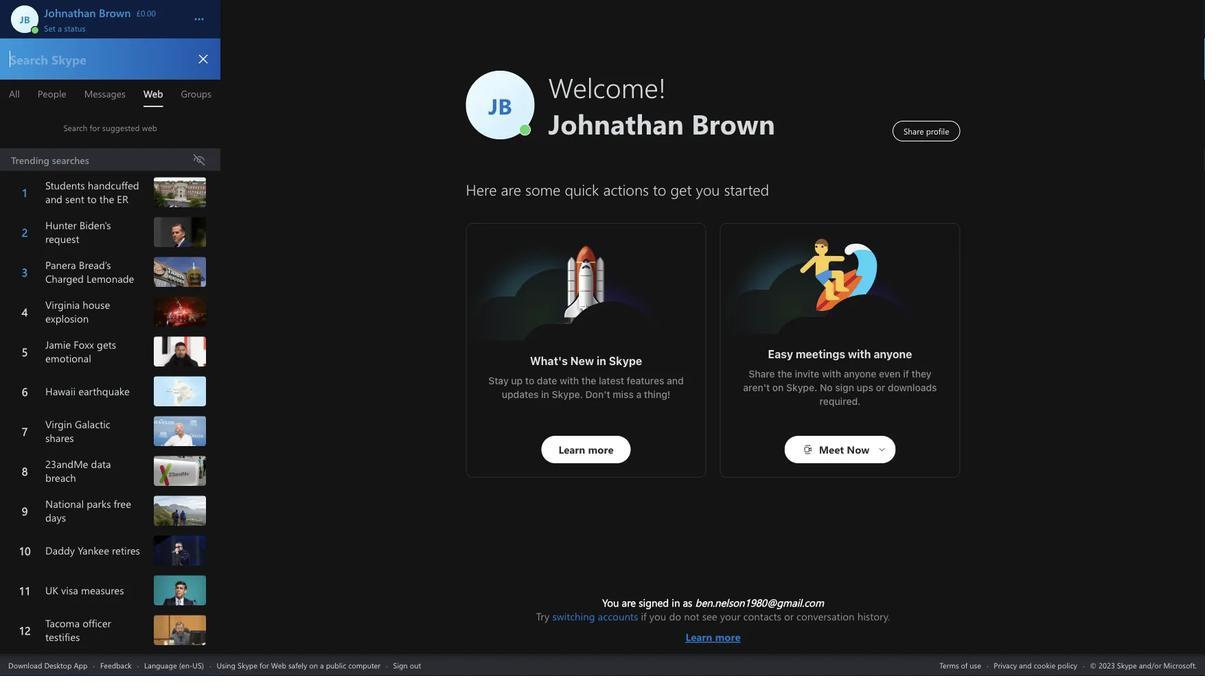 Task type: locate. For each thing, give the bounding box(es) containing it.
new
[[571, 355, 594, 368]]

language (en-us)
[[144, 660, 204, 671]]

8
[[22, 464, 28, 478]]

latest
[[599, 375, 624, 387]]

what's new in skype
[[530, 355, 642, 368]]

0 horizontal spatial or
[[784, 610, 794, 624]]

downloads
[[888, 382, 937, 394]]

1 vertical spatial skype
[[238, 660, 258, 671]]

try
[[536, 610, 550, 624]]

0 vertical spatial and
[[667, 375, 684, 387]]

what's
[[530, 355, 568, 368]]

the
[[778, 369, 793, 380], [582, 375, 596, 387]]

more
[[715, 631, 741, 644]]

0 vertical spatial anyone
[[874, 348, 913, 361]]

1 horizontal spatial or
[[876, 382, 886, 394]]

are
[[622, 596, 636, 610]]

1 vertical spatial if
[[641, 610, 647, 624]]

skype. inside 'stay up to date with the latest features and updates in skype. don't miss a thing!'
[[552, 389, 583, 400]]

set
[[44, 22, 55, 33]]

0 horizontal spatial skype.
[[552, 389, 583, 400]]

12
[[19, 623, 31, 638]]

if up downloads
[[903, 369, 909, 380]]

invite
[[795, 369, 820, 380]]

0 horizontal spatial and
[[667, 375, 684, 387]]

0 horizontal spatial if
[[641, 610, 647, 624]]

0 vertical spatial in
[[597, 355, 606, 368]]

or right contacts
[[784, 610, 794, 624]]

not
[[684, 610, 700, 624]]

ups
[[857, 382, 874, 394]]

skype up latest
[[609, 355, 642, 368]]

terms
[[940, 660, 959, 671]]

1 vertical spatial a
[[636, 389, 642, 400]]

computer
[[348, 660, 381, 671]]

with right date
[[560, 375, 579, 387]]

on inside share the invite with anyone even if they aren't on skype. no sign ups or downloads required.
[[773, 382, 784, 394]]

on down share
[[773, 382, 784, 394]]

skype. down date
[[552, 389, 583, 400]]

skype.
[[786, 382, 818, 394], [552, 389, 583, 400]]

and left 'cookie'
[[1019, 660, 1032, 671]]

tab list
[[0, 80, 220, 107]]

a left "public"
[[320, 660, 324, 671]]

0 horizontal spatial on
[[309, 660, 318, 671]]

stay
[[489, 375, 509, 387]]

1 vertical spatial anyone
[[844, 369, 877, 380]]

1 horizontal spatial with
[[822, 369, 841, 380]]

0 horizontal spatial a
[[58, 22, 62, 33]]

and up thing!
[[667, 375, 684, 387]]

the down "easy"
[[778, 369, 793, 380]]

to
[[525, 375, 535, 387]]

1 vertical spatial and
[[1019, 660, 1032, 671]]

terms of use
[[940, 660, 982, 671]]

1
[[22, 185, 28, 200]]

0 horizontal spatial in
[[541, 389, 549, 400]]

in inside 'stay up to date with the latest features and updates in skype. don't miss a thing!'
[[541, 389, 549, 400]]

launch
[[545, 245, 577, 259]]

a right set
[[58, 22, 62, 33]]

if inside try switching accounts if you do not see your contacts or conversation history. learn more
[[641, 610, 647, 624]]

1 vertical spatial or
[[784, 610, 794, 624]]

1 vertical spatial in
[[541, 389, 549, 400]]

0 vertical spatial if
[[903, 369, 909, 380]]

with up ups at right bottom
[[848, 348, 871, 361]]

use
[[970, 660, 982, 671]]

a
[[58, 22, 62, 33], [636, 389, 642, 400], [320, 660, 324, 671]]

or right ups at right bottom
[[876, 382, 886, 394]]

history.
[[858, 610, 890, 624]]

on right safely
[[309, 660, 318, 671]]

don't
[[586, 389, 610, 400]]

switching accounts link
[[553, 610, 638, 624]]

0 horizontal spatial with
[[560, 375, 579, 387]]

in left as
[[672, 596, 680, 610]]

2 horizontal spatial in
[[672, 596, 680, 610]]

or
[[876, 382, 886, 394], [784, 610, 794, 624]]

you
[[603, 596, 619, 610]]

in
[[597, 355, 606, 368], [541, 389, 549, 400], [672, 596, 680, 610]]

trendingheader group
[[0, 149, 220, 677]]

0 horizontal spatial the
[[582, 375, 596, 387]]

anyone
[[874, 348, 913, 361], [844, 369, 877, 380]]

0 vertical spatial a
[[58, 22, 62, 33]]

skype left for on the bottom left of the page
[[238, 660, 258, 671]]

sign out
[[393, 660, 421, 671]]

with inside share the invite with anyone even if they aren't on skype. no sign ups or downloads required.
[[822, 369, 841, 380]]

required.
[[820, 396, 861, 407]]

0 vertical spatial on
[[773, 382, 784, 394]]

2 horizontal spatial with
[[848, 348, 871, 361]]

feedback link
[[100, 660, 132, 671]]

learn
[[686, 631, 713, 644]]

anyone up even
[[874, 348, 913, 361]]

the up "don't"
[[582, 375, 596, 387]]

1 horizontal spatial in
[[597, 355, 606, 368]]

0 horizontal spatial skype
[[238, 660, 258, 671]]

1 vertical spatial on
[[309, 660, 318, 671]]

1 horizontal spatial if
[[903, 369, 909, 380]]

anyone up ups at right bottom
[[844, 369, 877, 380]]

anyone inside share the invite with anyone even if they aren't on skype. no sign ups or downloads required.
[[844, 369, 877, 380]]

1 horizontal spatial skype.
[[786, 382, 818, 394]]

if
[[903, 369, 909, 380], [641, 610, 647, 624]]

if left you
[[641, 610, 647, 624]]

with
[[848, 348, 871, 361], [822, 369, 841, 380], [560, 375, 579, 387]]

you are signed in as
[[603, 596, 696, 610]]

and
[[667, 375, 684, 387], [1019, 660, 1032, 671]]

language (en-us) link
[[144, 660, 204, 671]]

skype. down invite
[[786, 382, 818, 394]]

2 vertical spatial in
[[672, 596, 680, 610]]

see
[[702, 610, 718, 624]]

5
[[22, 344, 28, 359]]

Search Skype text field
[[8, 50, 185, 68]]

1 horizontal spatial on
[[773, 382, 784, 394]]

3
[[22, 264, 28, 279]]

in down date
[[541, 389, 549, 400]]

on
[[773, 382, 784, 394], [309, 660, 318, 671]]

policy
[[1058, 660, 1078, 671]]

2 horizontal spatial a
[[636, 389, 642, 400]]

date
[[537, 375, 557, 387]]

0 vertical spatial skype
[[609, 355, 642, 368]]

0 vertical spatial or
[[876, 382, 886, 394]]

skype. inside share the invite with anyone even if they aren't on skype. no sign ups or downloads required.
[[786, 382, 818, 394]]

a down features
[[636, 389, 642, 400]]

the inside share the invite with anyone even if they aren't on skype. no sign ups or downloads required.
[[778, 369, 793, 380]]

1 horizontal spatial a
[[320, 660, 324, 671]]

1 horizontal spatial the
[[778, 369, 793, 380]]

with up no
[[822, 369, 841, 380]]

skype
[[609, 355, 642, 368], [238, 660, 258, 671]]

in right 'new'
[[597, 355, 606, 368]]

list item
[[0, 149, 220, 172]]



Task type: vqa. For each thing, say whether or not it's contained in the screenshot.
the middle I
no



Task type: describe. For each thing, give the bounding box(es) containing it.
7
[[22, 424, 28, 439]]

try switching accounts if you do not see your contacts or conversation history. learn more
[[536, 610, 890, 644]]

do
[[669, 610, 681, 624]]

meetings
[[796, 348, 846, 361]]

2 vertical spatial a
[[320, 660, 324, 671]]

9
[[22, 503, 28, 518]]

public
[[326, 660, 346, 671]]

easy meetings with anyone
[[768, 348, 913, 361]]

if inside share the invite with anyone even if they aren't on skype. no sign ups or downloads required.
[[903, 369, 909, 380]]

set a status button
[[44, 19, 180, 33]]

and inside 'stay up to date with the latest features and updates in skype. don't miss a thing!'
[[667, 375, 684, 387]]

easy
[[768, 348, 793, 361]]

up
[[511, 375, 523, 387]]

status
[[64, 22, 86, 33]]

stay up to date with the latest features and updates in skype. don't miss a thing!
[[489, 375, 686, 400]]

even
[[879, 369, 901, 380]]

cookie
[[1034, 660, 1056, 671]]

out
[[410, 660, 421, 671]]

your
[[720, 610, 741, 624]]

share
[[749, 369, 775, 380]]

10
[[19, 543, 31, 558]]

features
[[627, 375, 664, 387]]

11
[[19, 583, 31, 598]]

using skype for web safely on a public computer link
[[217, 660, 381, 671]]

no
[[820, 382, 833, 394]]

bus driver charged with raping student list item
[[0, 651, 220, 677]]

sign
[[835, 382, 854, 394]]

switching
[[553, 610, 595, 624]]

set a status
[[44, 22, 86, 33]]

mansurfer
[[799, 238, 848, 252]]

sign out link
[[393, 660, 421, 671]]

updates
[[502, 389, 539, 400]]

download desktop app link
[[8, 660, 88, 671]]

of
[[961, 660, 968, 671]]

web
[[271, 660, 286, 671]]

app
[[74, 660, 88, 671]]

contacts
[[744, 610, 782, 624]]

(en-
[[179, 660, 193, 671]]

6
[[22, 384, 28, 399]]

a inside 'stay up to date with the latest features and updates in skype. don't miss a thing!'
[[636, 389, 642, 400]]

1 horizontal spatial and
[[1019, 660, 1032, 671]]

download
[[8, 660, 42, 671]]

signed
[[639, 596, 669, 610]]

miss
[[613, 389, 634, 400]]

conversation
[[797, 610, 855, 624]]

desktop
[[44, 660, 72, 671]]

for
[[260, 660, 269, 671]]

feedback
[[100, 660, 132, 671]]

us)
[[193, 660, 204, 671]]

or inside share the invite with anyone even if they aren't on skype. no sign ups or downloads required.
[[876, 382, 886, 394]]

4
[[22, 304, 28, 319]]

thing!
[[644, 389, 671, 400]]

2
[[22, 225, 28, 239]]

privacy and cookie policy
[[994, 660, 1078, 671]]

as
[[683, 596, 693, 610]]

privacy and cookie policy link
[[994, 660, 1078, 671]]

share the invite with anyone even if they aren't on skype. no sign ups or downloads required.
[[744, 369, 940, 407]]

using
[[217, 660, 236, 671]]

you
[[650, 610, 667, 624]]

privacy
[[994, 660, 1017, 671]]

aren't
[[744, 382, 770, 394]]

the inside 'stay up to date with the latest features and updates in skype. don't miss a thing!'
[[582, 375, 596, 387]]

language
[[144, 660, 177, 671]]

accounts
[[598, 610, 638, 624]]

1 horizontal spatial skype
[[609, 355, 642, 368]]

safely
[[288, 660, 307, 671]]

they
[[912, 369, 932, 380]]

a inside button
[[58, 22, 62, 33]]

using skype for web safely on a public computer
[[217, 660, 381, 671]]

sign
[[393, 660, 408, 671]]

terms of use link
[[940, 660, 982, 671]]

learn more link
[[536, 624, 890, 644]]

or inside try switching accounts if you do not see your contacts or conversation history. learn more
[[784, 610, 794, 624]]

with inside 'stay up to date with the latest features and updates in skype. don't miss a thing!'
[[560, 375, 579, 387]]



